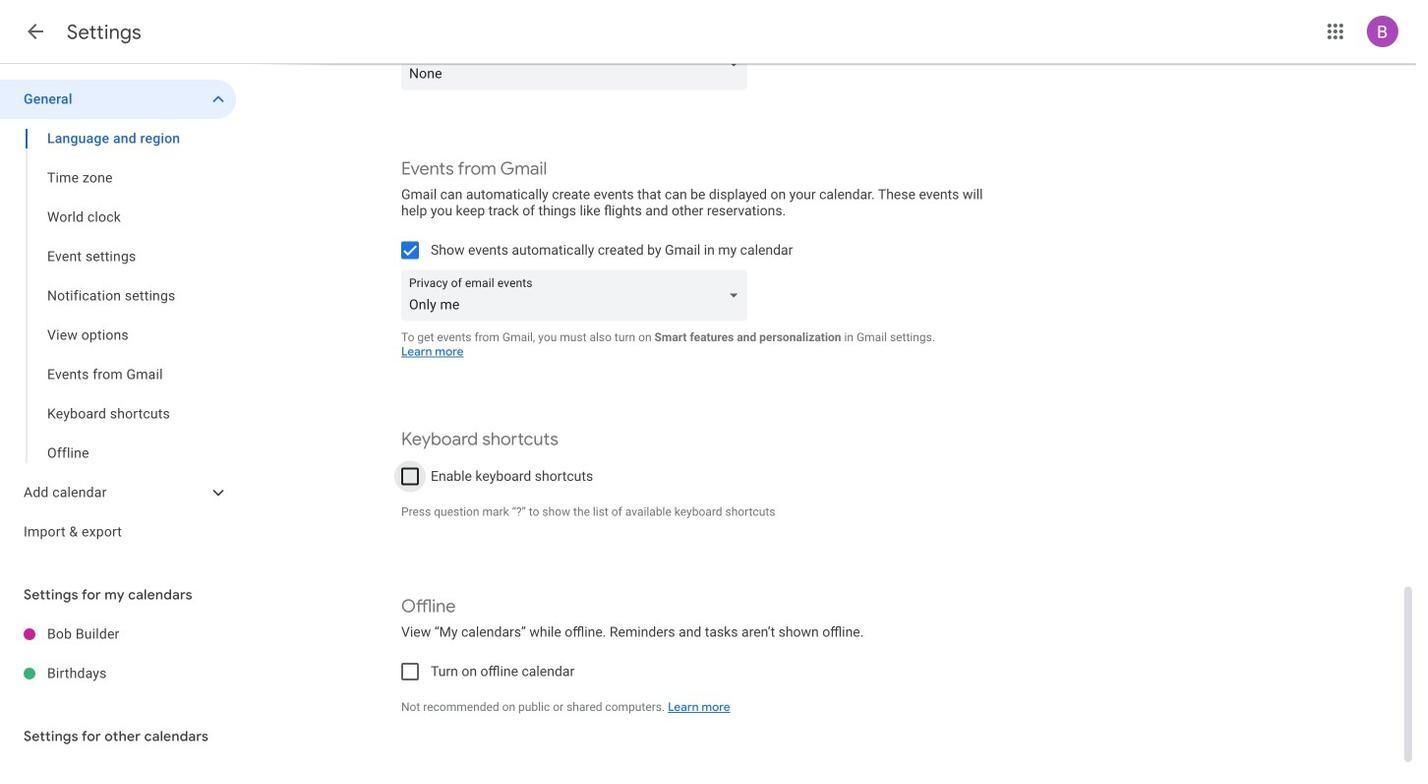 Task type: describe. For each thing, give the bounding box(es) containing it.
bob builder tree item
[[0, 615, 236, 654]]

go back image
[[24, 20, 47, 43]]

1 tree from the top
[[0, 80, 236, 552]]



Task type: vqa. For each thing, say whether or not it's contained in the screenshot.
1st TREE
yes



Task type: locate. For each thing, give the bounding box(es) containing it.
2 tree from the top
[[0, 615, 236, 693]]

heading
[[67, 20, 141, 45]]

tree
[[0, 80, 236, 552], [0, 615, 236, 693]]

birthdays tree item
[[0, 654, 236, 693]]

None field
[[401, 39, 755, 90], [401, 270, 755, 321], [401, 39, 755, 90], [401, 270, 755, 321]]

1 vertical spatial tree
[[0, 615, 236, 693]]

0 vertical spatial tree
[[0, 80, 236, 552]]

group
[[0, 119, 236, 473]]

general tree item
[[0, 80, 236, 119]]



